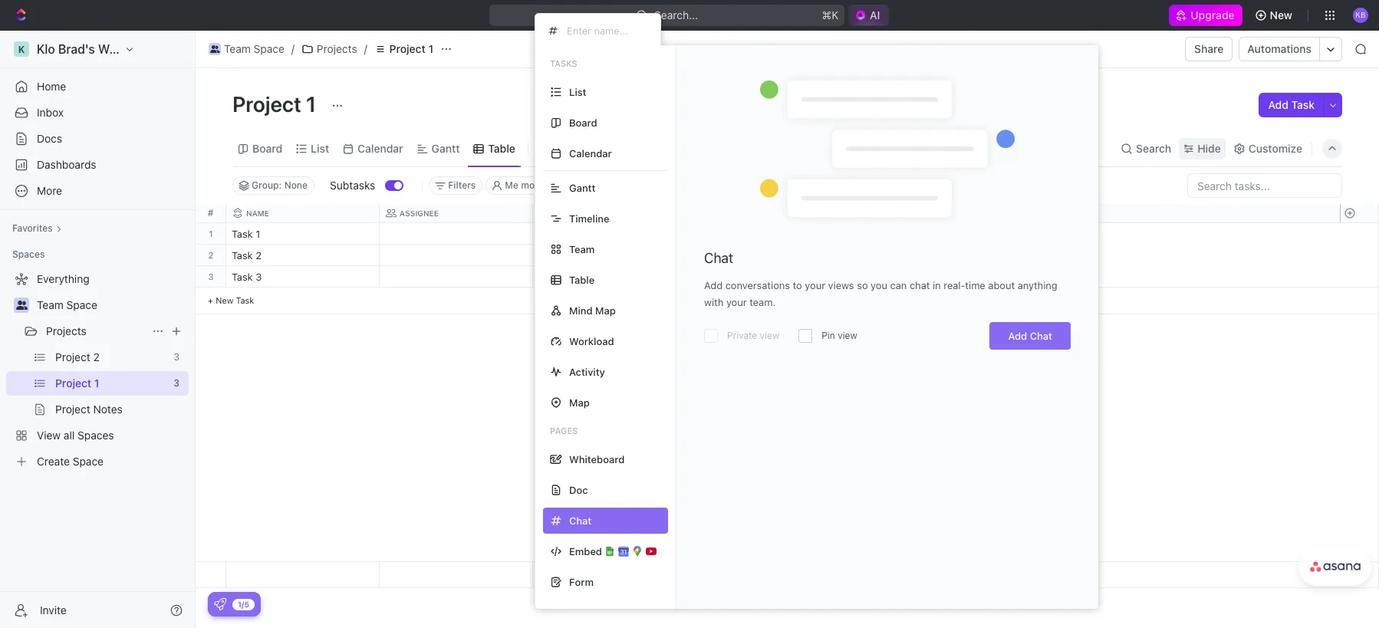 Task type: locate. For each thing, give the bounding box(es) containing it.
whiteboard
[[569, 453, 625, 465]]

1
[[428, 42, 433, 55], [306, 91, 316, 117], [256, 228, 260, 240], [209, 229, 213, 239]]

share button
[[1185, 37, 1233, 61]]

1 horizontal spatial /
[[364, 42, 367, 55]]

subtasks
[[330, 179, 375, 192]]

#
[[208, 207, 214, 219]]

1 horizontal spatial projects link
[[297, 40, 361, 58]]

0 vertical spatial new
[[1270, 8, 1292, 21]]

new for new
[[1270, 8, 1292, 21]]

0 vertical spatial team space link
[[205, 40, 288, 58]]

assignees
[[575, 179, 620, 191]]

0 vertical spatial to do cell
[[533, 245, 686, 265]]

new inside button
[[1270, 8, 1292, 21]]

⌘k
[[822, 8, 839, 21]]

task inside button
[[1291, 98, 1315, 111]]

do for ‎task 2
[[556, 251, 569, 261]]

0 horizontal spatial projects
[[46, 324, 87, 337]]

2 up task 3
[[256, 249, 262, 262]]

to do down the timeline
[[542, 251, 569, 261]]

1 to do cell from the top
[[533, 245, 686, 265]]

0 vertical spatial ‎task
[[232, 228, 253, 240]]

0 vertical spatial your
[[805, 279, 825, 291]]

2 to do cell from the top
[[533, 266, 686, 287]]

1 horizontal spatial add
[[1008, 330, 1027, 342]]

3
[[256, 271, 262, 283], [208, 272, 214, 281]]

0 horizontal spatial gantt
[[432, 142, 460, 155]]

2 ‎task from the top
[[232, 249, 253, 262]]

real-
[[944, 279, 965, 291]]

1 horizontal spatial team
[[224, 42, 251, 55]]

to do cell up mind map
[[533, 266, 686, 287]]

project 1
[[389, 42, 433, 55], [232, 91, 321, 117]]

0 horizontal spatial team space link
[[37, 293, 186, 318]]

calendar
[[358, 142, 403, 155], [569, 147, 612, 159]]

press space to select this row. row up new task
[[196, 266, 226, 288]]

dashboards link
[[6, 153, 189, 177]]

1 vertical spatial board
[[252, 142, 282, 155]]

list up subtasks button
[[311, 142, 329, 155]]

0 horizontal spatial table
[[488, 142, 515, 155]]

0 horizontal spatial project
[[232, 91, 301, 117]]

press space to select this row. row down #
[[196, 223, 226, 245]]

view
[[760, 330, 779, 341], [838, 330, 857, 341]]

private
[[727, 330, 757, 341]]

1 vertical spatial to do cell
[[533, 266, 686, 287]]

view right pin
[[838, 330, 857, 341]]

1 horizontal spatial project
[[389, 42, 426, 55]]

1 vertical spatial your
[[726, 296, 747, 308]]

to do cell for ‎task 2
[[533, 245, 686, 265]]

gantt left table link
[[432, 142, 460, 155]]

0 vertical spatial table
[[488, 142, 515, 155]]

your
[[805, 279, 825, 291], [726, 296, 747, 308]]

to for ‎task 2
[[542, 251, 554, 261]]

2 horizontal spatial team
[[569, 243, 595, 255]]

2 horizontal spatial add
[[1268, 98, 1289, 111]]

tree containing team space
[[6, 267, 189, 474]]

set priority image
[[838, 267, 861, 290]]

1 do from the top
[[556, 251, 569, 261]]

add inside button
[[1268, 98, 1289, 111]]

cell
[[380, 223, 533, 244], [533, 223, 686, 244], [686, 223, 840, 244], [840, 223, 993, 244], [380, 245, 533, 265], [686, 245, 840, 265], [840, 245, 993, 265], [380, 266, 533, 287], [686, 266, 840, 287], [686, 562, 840, 588], [840, 562, 993, 588]]

1 vertical spatial do
[[556, 272, 569, 282]]

customize
[[1249, 142, 1302, 155]]

chat
[[910, 279, 930, 291]]

hide
[[1197, 142, 1221, 155]]

to do for task 3
[[542, 272, 569, 282]]

/
[[291, 42, 294, 55], [364, 42, 367, 55]]

press space to select this row. row left ‎task 2
[[196, 245, 226, 266]]

‎task
[[232, 228, 253, 240], [232, 249, 253, 262]]

1 vertical spatial team space link
[[37, 293, 186, 318]]

task down ‎task 2
[[232, 271, 253, 283]]

add up customize
[[1268, 98, 1289, 111]]

press space to select this row. row up mind map
[[226, 266, 993, 290]]

map down the activity
[[569, 396, 590, 408]]

1 to do from the top
[[542, 251, 569, 261]]

0 vertical spatial gantt
[[432, 142, 460, 155]]

1 horizontal spatial 2
[[256, 249, 262, 262]]

1 horizontal spatial map
[[595, 304, 616, 316]]

so
[[857, 279, 868, 291]]

0 horizontal spatial space
[[66, 298, 97, 311]]

0 vertical spatial map
[[595, 304, 616, 316]]

0 horizontal spatial /
[[291, 42, 294, 55]]

table
[[488, 142, 515, 155], [569, 273, 595, 286]]

1 vertical spatial task
[[232, 271, 253, 283]]

0 horizontal spatial team space
[[37, 298, 97, 311]]

row group
[[196, 223, 226, 314], [226, 223, 993, 314], [1340, 223, 1378, 314], [1340, 562, 1378, 588]]

embed
[[569, 545, 602, 557]]

press space to select this row. row down the timeline
[[226, 245, 993, 266]]

chat down anything
[[1030, 330, 1052, 342]]

press space to select this row. row containing ‎task 1
[[226, 223, 993, 245]]

1 horizontal spatial user group image
[[210, 45, 220, 53]]

0 horizontal spatial team
[[37, 298, 64, 311]]

0 vertical spatial project 1
[[389, 42, 433, 55]]

1 horizontal spatial list
[[569, 86, 586, 98]]

1 vertical spatial space
[[66, 298, 97, 311]]

0 horizontal spatial user group image
[[16, 301, 27, 310]]

dashboards
[[37, 158, 96, 171]]

to
[[542, 251, 554, 261], [542, 272, 554, 282], [793, 279, 802, 291]]

can
[[890, 279, 907, 291]]

1 horizontal spatial team space
[[224, 42, 284, 55]]

board inside board link
[[252, 142, 282, 155]]

board
[[569, 116, 597, 128], [252, 142, 282, 155]]

do down the timeline
[[556, 251, 569, 261]]

hide button
[[1179, 138, 1226, 159]]

chat
[[704, 250, 733, 266], [1030, 330, 1052, 342]]

doc
[[569, 484, 588, 496]]

1 vertical spatial table
[[569, 273, 595, 286]]

search button
[[1116, 138, 1176, 159]]

0 vertical spatial user group image
[[210, 45, 220, 53]]

new down task 3
[[216, 295, 233, 305]]

to inside add conversations to your views so you can chat in real-time about anything with your team.
[[793, 279, 802, 291]]

2 do from the top
[[556, 272, 569, 282]]

1 vertical spatial projects link
[[46, 319, 146, 344]]

projects link
[[297, 40, 361, 58], [46, 319, 146, 344]]

view right private
[[760, 330, 779, 341]]

0 vertical spatial chat
[[704, 250, 733, 266]]

with
[[704, 296, 724, 308]]

do
[[556, 251, 569, 261], [556, 272, 569, 282]]

task
[[1291, 98, 1315, 111], [232, 271, 253, 283], [236, 295, 254, 305]]

add
[[1268, 98, 1289, 111], [704, 279, 723, 291], [1008, 330, 1027, 342]]

task up customize
[[1291, 98, 1315, 111]]

team space inside tree
[[37, 298, 97, 311]]

user group image inside sidebar navigation
[[16, 301, 27, 310]]

row
[[226, 204, 993, 223]]

press space to select this row. row containing task 3
[[226, 266, 993, 290]]

1 horizontal spatial new
[[1270, 8, 1292, 21]]

1 vertical spatial projects
[[46, 324, 87, 337]]

to do cell down the timeline
[[533, 245, 686, 265]]

add down about
[[1008, 330, 1027, 342]]

1 vertical spatial user group image
[[16, 301, 27, 310]]

1 vertical spatial list
[[311, 142, 329, 155]]

press space to select this row. row down assignees
[[226, 223, 993, 245]]

2 / from the left
[[364, 42, 367, 55]]

2 to do from the top
[[542, 272, 569, 282]]

table link
[[485, 138, 515, 159]]

onboarding checklist button element
[[214, 598, 226, 611]]

automations button
[[1240, 38, 1319, 61]]

space
[[254, 42, 284, 55], [66, 298, 97, 311]]

new inside grid
[[216, 295, 233, 305]]

1 vertical spatial team
[[569, 243, 595, 255]]

your right with
[[726, 296, 747, 308]]

new
[[1270, 8, 1292, 21], [216, 295, 233, 305]]

1 view from the left
[[760, 330, 779, 341]]

‎task down ‎task 1
[[232, 249, 253, 262]]

0 horizontal spatial new
[[216, 295, 233, 305]]

add task
[[1268, 98, 1315, 111]]

projects
[[317, 42, 357, 55], [46, 324, 87, 337]]

1 horizontal spatial project 1
[[389, 42, 433, 55]]

tree
[[6, 267, 189, 474]]

press space to select this row. row containing ‎task 2
[[226, 245, 993, 266]]

list
[[569, 86, 586, 98], [311, 142, 329, 155]]

0 horizontal spatial project 1
[[232, 91, 321, 117]]

board up view
[[569, 116, 597, 128]]

0 vertical spatial board
[[569, 116, 597, 128]]

customize button
[[1229, 138, 1307, 159]]

0 vertical spatial add
[[1268, 98, 1289, 111]]

0 horizontal spatial board
[[252, 142, 282, 155]]

0 horizontal spatial view
[[760, 330, 779, 341]]

3 left task 3
[[208, 272, 214, 281]]

do up mind
[[556, 272, 569, 282]]

1 vertical spatial add
[[704, 279, 723, 291]]

1 ‎task from the top
[[232, 228, 253, 240]]

team space link
[[205, 40, 288, 58], [37, 293, 186, 318]]

0 horizontal spatial 2
[[208, 250, 214, 260]]

add for add task
[[1268, 98, 1289, 111]]

share
[[1194, 42, 1224, 55]]

1 horizontal spatial table
[[569, 273, 595, 286]]

0 horizontal spatial map
[[569, 396, 590, 408]]

1 vertical spatial ‎task
[[232, 249, 253, 262]]

‎task 2
[[232, 249, 262, 262]]

0 horizontal spatial add
[[704, 279, 723, 291]]

show closed
[[650, 179, 706, 191]]

list down 'tasks'
[[569, 86, 586, 98]]

2 inside the 1 2 3
[[208, 250, 214, 260]]

calendar up subtasks button
[[358, 142, 403, 155]]

2 view from the left
[[838, 330, 857, 341]]

1 vertical spatial team space
[[37, 298, 97, 311]]

0 horizontal spatial your
[[726, 296, 747, 308]]

1 horizontal spatial calendar
[[569, 147, 612, 159]]

1 vertical spatial map
[[569, 396, 590, 408]]

grid
[[196, 204, 1379, 588]]

gantt up the timeline
[[569, 181, 596, 194]]

projects inside sidebar navigation
[[46, 324, 87, 337]]

add up with
[[704, 279, 723, 291]]

team inside sidebar navigation
[[37, 298, 64, 311]]

new task
[[216, 295, 254, 305]]

views
[[828, 279, 854, 291]]

0 vertical spatial projects link
[[297, 40, 361, 58]]

map
[[595, 304, 616, 316], [569, 396, 590, 408]]

0 vertical spatial to do
[[542, 251, 569, 261]]

‎task up ‎task 2
[[232, 228, 253, 240]]

1 horizontal spatial board
[[569, 116, 597, 128]]

team space
[[224, 42, 284, 55], [37, 298, 97, 311]]

2 vertical spatial team
[[37, 298, 64, 311]]

user group image
[[210, 45, 220, 53], [16, 301, 27, 310]]

1 horizontal spatial space
[[254, 42, 284, 55]]

0 vertical spatial do
[[556, 251, 569, 261]]

add inside add conversations to your views so you can chat in real-time about anything with your team.
[[704, 279, 723, 291]]

1 horizontal spatial gantt
[[569, 181, 596, 194]]

to do up mind
[[542, 272, 569, 282]]

calendar link
[[354, 138, 403, 159]]

0 vertical spatial task
[[1291, 98, 1315, 111]]

about
[[988, 279, 1015, 291]]

team.
[[750, 296, 776, 308]]

new up automations on the right top
[[1270, 8, 1292, 21]]

0 vertical spatial projects
[[317, 42, 357, 55]]

3 down ‎task 2
[[256, 271, 262, 283]]

0 horizontal spatial chat
[[704, 250, 733, 266]]

2
[[256, 249, 262, 262], [208, 250, 214, 260]]

press space to select this row. row
[[196, 223, 226, 245], [226, 223, 993, 245], [196, 245, 226, 266], [226, 245, 993, 266], [196, 266, 226, 288], [226, 266, 993, 290], [226, 562, 993, 588]]

chat up with
[[704, 250, 733, 266]]

board left list link
[[252, 142, 282, 155]]

1 horizontal spatial projects
[[317, 42, 357, 55]]

table right gantt link
[[488, 142, 515, 155]]

2 vertical spatial task
[[236, 295, 254, 305]]

2 left ‎task 2
[[208, 250, 214, 260]]

1 vertical spatial new
[[216, 295, 233, 305]]

your left views
[[805, 279, 825, 291]]

to do cell
[[533, 245, 686, 265], [533, 266, 686, 287]]

1 / from the left
[[291, 42, 294, 55]]

map right mind
[[595, 304, 616, 316]]

0 horizontal spatial list
[[311, 142, 329, 155]]

task down task 3
[[236, 295, 254, 305]]

calendar up assignees button
[[569, 147, 612, 159]]

table up mind
[[569, 273, 595, 286]]

1 vertical spatial chat
[[1030, 330, 1052, 342]]

1 horizontal spatial view
[[838, 330, 857, 341]]

1 vertical spatial to do
[[542, 272, 569, 282]]

new for new task
[[216, 295, 233, 305]]



Task type: describe. For each thing, give the bounding box(es) containing it.
view for pin view
[[838, 330, 857, 341]]

1 horizontal spatial your
[[805, 279, 825, 291]]

1 horizontal spatial chat
[[1030, 330, 1052, 342]]

0 vertical spatial team
[[224, 42, 251, 55]]

spaces
[[12, 249, 45, 260]]

add task button
[[1259, 93, 1324, 117]]

inbox link
[[6, 100, 189, 125]]

2 vertical spatial add
[[1008, 330, 1027, 342]]

sidebar navigation
[[0, 31, 196, 628]]

0 horizontal spatial 3
[[208, 272, 214, 281]]

‎task for ‎task 2
[[232, 249, 253, 262]]

home link
[[6, 74, 189, 99]]

workload
[[569, 335, 614, 347]]

board link
[[249, 138, 282, 159]]

add for add conversations to your views so you can chat in real-time about anything with your team.
[[704, 279, 723, 291]]

1 vertical spatial project
[[232, 91, 301, 117]]

add chat
[[1008, 330, 1052, 342]]

upgrade link
[[1169, 5, 1242, 26]]

task for add task
[[1291, 98, 1315, 111]]

0 vertical spatial list
[[569, 86, 586, 98]]

view for private view
[[760, 330, 779, 341]]

view
[[554, 142, 579, 155]]

row group containing 1 2 3
[[196, 223, 226, 314]]

to for task 3
[[542, 272, 554, 282]]

search
[[1136, 142, 1171, 155]]

user group image inside team space link
[[210, 45, 220, 53]]

1 vertical spatial project 1
[[232, 91, 321, 117]]

tree inside sidebar navigation
[[6, 267, 189, 474]]

show
[[650, 179, 674, 191]]

0 vertical spatial team space
[[224, 42, 284, 55]]

2 for 1
[[208, 250, 214, 260]]

mind
[[569, 304, 593, 316]]

favorites button
[[6, 219, 68, 238]]

onboarding checklist button image
[[214, 598, 226, 611]]

show closed button
[[630, 176, 713, 195]]

1/5
[[238, 599, 249, 609]]

2 for ‎task
[[256, 249, 262, 262]]

favorites
[[12, 222, 53, 234]]

home
[[37, 80, 66, 93]]

assignees button
[[556, 176, 627, 195]]

do for task 3
[[556, 272, 569, 282]]

1 horizontal spatial 3
[[256, 271, 262, 283]]

tasks
[[550, 58, 577, 68]]

press space to select this row. row containing 3
[[196, 266, 226, 288]]

press space to select this row. row containing 1
[[196, 223, 226, 245]]

row group containing ‎task 1
[[226, 223, 993, 314]]

press space to select this row. row down the embed
[[226, 562, 993, 588]]

Search tasks... text field
[[1188, 174, 1341, 197]]

activity
[[569, 365, 605, 378]]

1 2 3
[[208, 229, 214, 281]]

upgrade
[[1191, 8, 1235, 21]]

conversations
[[725, 279, 790, 291]]

task 3
[[232, 271, 262, 283]]

timeline
[[569, 212, 609, 224]]

press space to select this row. row containing 2
[[196, 245, 226, 266]]

mind map
[[569, 304, 616, 316]]

1 horizontal spatial team space link
[[205, 40, 288, 58]]

grid containing ‎task 1
[[196, 204, 1379, 588]]

gantt link
[[428, 138, 460, 159]]

new button
[[1248, 3, 1302, 28]]

1 inside the 1 2 3
[[209, 229, 213, 239]]

search...
[[654, 8, 698, 21]]

docs link
[[6, 127, 189, 151]]

1 vertical spatial gantt
[[569, 181, 596, 194]]

private view
[[727, 330, 779, 341]]

0 vertical spatial project
[[389, 42, 426, 55]]

invite
[[40, 603, 67, 616]]

project 1 link
[[370, 40, 437, 58]]

form
[[569, 576, 594, 588]]

automations
[[1247, 42, 1312, 55]]

add conversations to your views so you can chat in real-time about anything with your team.
[[704, 279, 1057, 308]]

subtasks button
[[324, 173, 385, 198]]

view button
[[535, 138, 584, 159]]

you
[[871, 279, 887, 291]]

inbox
[[37, 106, 64, 119]]

0 horizontal spatial projects link
[[46, 319, 146, 344]]

anything
[[1018, 279, 1057, 291]]

task for new task
[[236, 295, 254, 305]]

list link
[[308, 138, 329, 159]]

pin view
[[822, 330, 857, 341]]

to do cell for task 3
[[533, 266, 686, 287]]

space inside sidebar navigation
[[66, 298, 97, 311]]

pin
[[822, 330, 835, 341]]

0 vertical spatial space
[[254, 42, 284, 55]]

Enter name... field
[[565, 24, 648, 38]]

time
[[965, 279, 985, 291]]

‎task 1
[[232, 228, 260, 240]]

docs
[[37, 132, 62, 145]]

in
[[933, 279, 941, 291]]

view button
[[535, 130, 584, 166]]

set priority element
[[838, 267, 861, 290]]

‎task for ‎task 1
[[232, 228, 253, 240]]

to do for ‎task 2
[[542, 251, 569, 261]]

pages
[[550, 426, 578, 436]]

closed
[[676, 179, 706, 191]]

0 horizontal spatial calendar
[[358, 142, 403, 155]]



Task type: vqa. For each thing, say whether or not it's contained in the screenshot.
Teams 'LINK'
no



